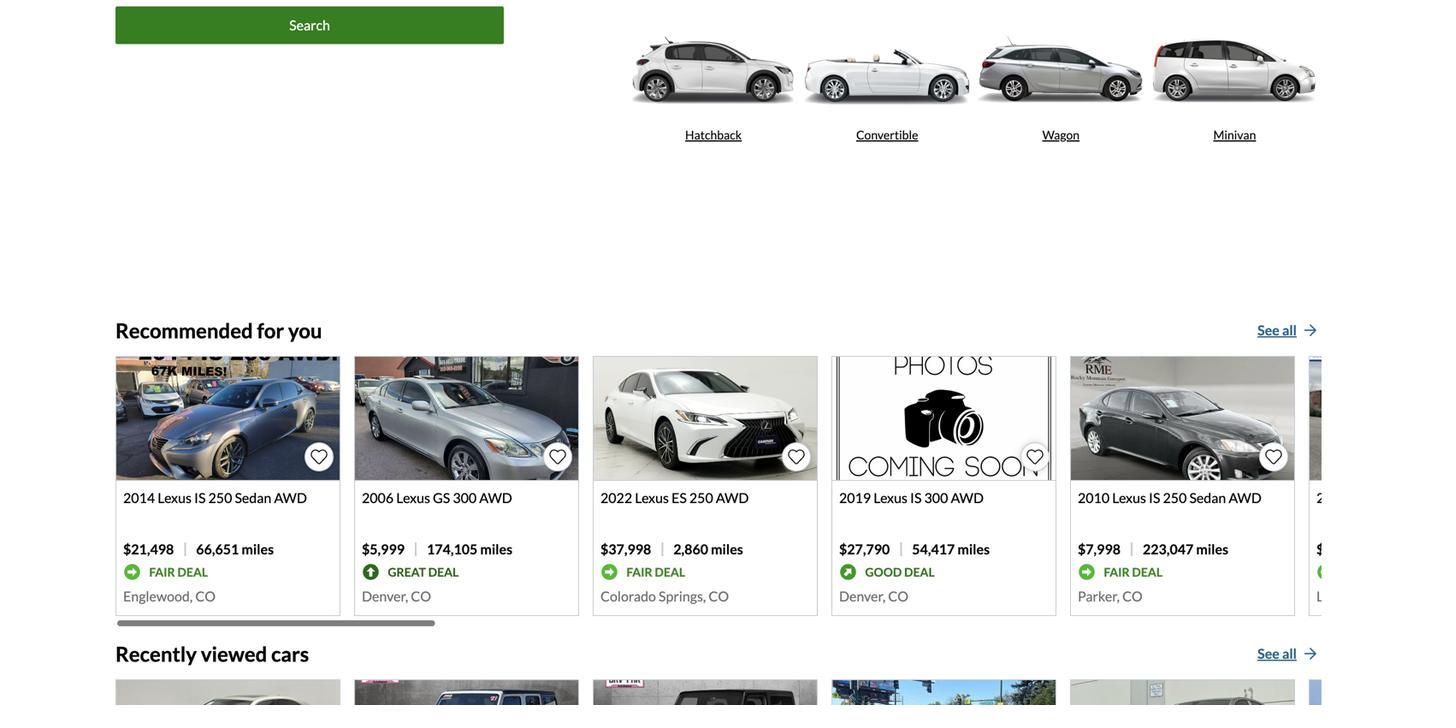 Task type: locate. For each thing, give the bounding box(es) containing it.
miles for 174,105 miles
[[480, 541, 513, 558]]

1 fair from the left
[[149, 565, 175, 580]]

denver, co down the good
[[840, 588, 909, 605]]

1 is from the left
[[194, 490, 206, 506]]

denver, co down great
[[362, 588, 431, 605]]

2010 lexus is 250 sedan awd image
[[1072, 357, 1295, 480]]

1 all from the top
[[1283, 322, 1297, 339]]

miles right 223,047
[[1197, 541, 1229, 558]]

250 left a
[[1406, 490, 1430, 506]]

is up 66,651 at left bottom
[[194, 490, 206, 506]]

2 is from the left
[[911, 490, 922, 506]]

deal up colorado springs, co
[[655, 565, 686, 580]]

es
[[672, 490, 687, 506], [1388, 490, 1403, 506]]

deal down the 174,105
[[428, 565, 459, 580]]

see all
[[1258, 322, 1297, 339], [1258, 645, 1297, 662]]

1 horizontal spatial denver, co
[[840, 588, 909, 605]]

miles for 223,047 miles
[[1197, 541, 1229, 558]]

great deal
[[388, 565, 459, 580]]

4 miles from the left
[[958, 541, 990, 558]]

deal down "54,417" on the bottom of the page
[[905, 565, 935, 580]]

springs,
[[659, 588, 706, 605]]

co
[[195, 588, 216, 605], [411, 588, 431, 605], [709, 588, 729, 605], [889, 588, 909, 605], [1123, 588, 1143, 605], [1374, 588, 1395, 605]]

good deal
[[866, 565, 935, 580]]

denver,
[[362, 588, 408, 605], [840, 588, 886, 605]]

0 horizontal spatial fair
[[149, 565, 175, 580]]

fair down $37,998
[[627, 565, 653, 580]]

2 horizontal spatial is
[[1149, 490, 1161, 506]]

fair deal up 'englewood, co'
[[149, 565, 208, 580]]

2 fair from the left
[[627, 565, 653, 580]]

is for 66,651 miles
[[194, 490, 206, 506]]

1 sedan from the left
[[235, 490, 272, 506]]

is up "54,417" on the bottom of the page
[[911, 490, 922, 506]]

see all image
[[1304, 324, 1318, 337]]

miles
[[242, 541, 274, 558], [480, 541, 513, 558], [711, 541, 744, 558], [958, 541, 990, 558], [1197, 541, 1229, 558]]

1 deal from the left
[[178, 565, 208, 580]]

0 horizontal spatial 2022 lexus es 250 awd image
[[594, 357, 817, 480]]

co down the great deal at left bottom
[[411, 588, 431, 605]]

miles right 2,860
[[711, 541, 744, 558]]

1 horizontal spatial es
[[1388, 490, 1403, 506]]

2 see all link from the top
[[1254, 642, 1322, 666]]

1 horizontal spatial 300
[[925, 490, 949, 506]]

co down good deal
[[889, 588, 909, 605]]

5 deal from the left
[[1133, 565, 1163, 580]]

1 miles from the left
[[242, 541, 274, 558]]

300 for is
[[925, 490, 949, 506]]

2022 up $34,900 at the right of page
[[1317, 490, 1349, 506]]

convertible
[[857, 128, 919, 142]]

2 fair deal from the left
[[627, 565, 686, 580]]

1 horizontal spatial is
[[911, 490, 922, 506]]

$34,900
[[1317, 541, 1368, 558]]

2 horizontal spatial fair
[[1104, 565, 1130, 580]]

fair deal for $7,998
[[1104, 565, 1163, 580]]

250 up "2,860 miles"
[[690, 490, 714, 506]]

3 deal from the left
[[655, 565, 686, 580]]

2 all from the top
[[1283, 645, 1297, 662]]

4 250 from the left
[[1406, 490, 1430, 506]]

recommended for you
[[116, 318, 322, 343]]

co right 'englewood,'
[[195, 588, 216, 605]]

2022 lexus es 250 awd image up 2022 lexus es 250 a
[[1310, 357, 1438, 480]]

300
[[453, 490, 477, 506], [925, 490, 949, 506]]

2 deal from the left
[[428, 565, 459, 580]]

2 300 from the left
[[925, 490, 949, 506]]

250 for 66,651
[[208, 490, 232, 506]]

fair up 'englewood,'
[[149, 565, 175, 580]]

0 horizontal spatial es
[[672, 490, 687, 506]]

deal for 54,417 miles
[[905, 565, 935, 580]]

2022 lexus es 250 awd image
[[594, 357, 817, 480], [1310, 357, 1438, 480]]

cars
[[271, 642, 309, 666]]

see all left see all image
[[1258, 322, 1297, 339]]

3 fair from the left
[[1104, 565, 1130, 580]]

fair deal
[[149, 565, 208, 580], [627, 565, 686, 580], [1104, 565, 1163, 580]]

denver, co for $27,790
[[840, 588, 909, 605]]

all left see all image
[[1283, 322, 1297, 339]]

2022 for 2022 lexus es 250 a
[[1317, 490, 1349, 506]]

lexus up $37,998
[[635, 490, 669, 506]]

0 horizontal spatial 2022
[[601, 490, 633, 506]]

2022 up $37,998
[[601, 490, 633, 506]]

recently viewed cars
[[116, 642, 309, 666]]

223,047 miles
[[1143, 541, 1229, 558]]

recently
[[116, 642, 197, 666]]

3 fair deal from the left
[[1104, 565, 1163, 580]]

1 300 from the left
[[453, 490, 477, 506]]

lexus up $34,900 at the right of page
[[1352, 490, 1386, 506]]

2 es from the left
[[1388, 490, 1403, 506]]

minivan link
[[1148, 21, 1322, 254]]

gs
[[433, 490, 450, 506]]

0 horizontal spatial denver, co
[[362, 588, 431, 605]]

2 co from the left
[[411, 588, 431, 605]]

lexus right 2010
[[1113, 490, 1147, 506]]

all for recommended for you
[[1283, 322, 1297, 339]]

miles right 66,651 at left bottom
[[242, 541, 274, 558]]

1 2022 from the left
[[601, 490, 633, 506]]

2 horizontal spatial fair deal
[[1104, 565, 1163, 580]]

2006
[[362, 490, 394, 506]]

see
[[1258, 322, 1280, 339], [1258, 645, 1280, 662]]

sedan
[[235, 490, 272, 506], [1190, 490, 1227, 506]]

4 lexus from the left
[[874, 490, 908, 506]]

co right parker,
[[1123, 588, 1143, 605]]

174,105 miles
[[427, 541, 513, 558]]

2 250 from the left
[[690, 490, 714, 506]]

223,047
[[1143, 541, 1194, 558]]

awd
[[274, 490, 307, 506], [480, 490, 513, 506], [716, 490, 749, 506], [951, 490, 984, 506], [1229, 490, 1262, 506]]

1 es from the left
[[672, 490, 687, 506]]

wagon
[[1043, 128, 1080, 142]]

5 lexus from the left
[[1113, 490, 1147, 506]]

search
[[289, 17, 330, 34]]

lexus left gs
[[396, 490, 430, 506]]

sedan up 223,047 miles
[[1190, 490, 1227, 506]]

2006 lexus gs 300 awd
[[362, 490, 513, 506]]

fair deal up colorado springs, co
[[627, 565, 686, 580]]

2019 lexus is 300 awd
[[840, 490, 984, 506]]

you
[[288, 318, 322, 343]]

1 horizontal spatial fair deal
[[627, 565, 686, 580]]

5 miles from the left
[[1197, 541, 1229, 558]]

300 up "54,417" on the bottom of the page
[[925, 490, 949, 506]]

sedan for 223,047
[[1190, 490, 1227, 506]]

deal for 2,860 miles
[[655, 565, 686, 580]]

3 is from the left
[[1149, 490, 1161, 506]]

2 sedan from the left
[[1190, 490, 1227, 506]]

1 horizontal spatial 2022
[[1317, 490, 1349, 506]]

0 horizontal spatial sedan
[[235, 490, 272, 506]]

fair for $37,998
[[627, 565, 653, 580]]

2 2022 lexus es 250 awd image from the left
[[1310, 357, 1438, 480]]

see all left see all icon
[[1258, 645, 1297, 662]]

fair deal for $37,998
[[627, 565, 686, 580]]

deal up 'englewood, co'
[[178, 565, 208, 580]]

fair deal up parker, co
[[1104, 565, 1163, 580]]

es for a
[[1388, 490, 1403, 506]]

lexus right 2019
[[874, 490, 908, 506]]

2 see all from the top
[[1258, 645, 1297, 662]]

1 horizontal spatial sedan
[[1190, 490, 1227, 506]]

1 vertical spatial see
[[1258, 645, 1280, 662]]

fair for $7,998
[[1104, 565, 1130, 580]]

1 denver, from the left
[[362, 588, 408, 605]]

englewood, co
[[123, 588, 216, 605]]

1 horizontal spatial fair
[[627, 565, 653, 580]]

see left see all icon
[[1258, 645, 1280, 662]]

2022 lexus es 250 awd image for awd
[[594, 357, 817, 480]]

co right littleton,
[[1374, 588, 1395, 605]]

$27,790
[[840, 541, 890, 558]]

deal
[[178, 565, 208, 580], [428, 565, 459, 580], [655, 565, 686, 580], [905, 565, 935, 580], [1133, 565, 1163, 580]]

see all link for recently viewed cars
[[1254, 642, 1322, 666]]

1 see from the top
[[1258, 322, 1280, 339]]

hatchback body style image
[[627, 21, 801, 119]]

6 co from the left
[[1374, 588, 1395, 605]]

lexus for $7,998
[[1113, 490, 1147, 506]]

is up 223,047
[[1149, 490, 1161, 506]]

1 2022 lexus es 250 awd image from the left
[[594, 357, 817, 480]]

awd for 2022
[[716, 490, 749, 506]]

all left see all icon
[[1283, 645, 1297, 662]]

1 see all from the top
[[1258, 322, 1297, 339]]

0 vertical spatial see all
[[1258, 322, 1297, 339]]

0 vertical spatial all
[[1283, 322, 1297, 339]]

6 lexus from the left
[[1352, 490, 1386, 506]]

is for 223,047 miles
[[1149, 490, 1161, 506]]

1 lexus from the left
[[158, 490, 192, 506]]

2014 lexus is 250 sedan awd image
[[116, 357, 340, 480]]

sedan up 66,651 miles
[[235, 490, 272, 506]]

1 awd from the left
[[274, 490, 307, 506]]

see left see all image
[[1258, 322, 1280, 339]]

0 horizontal spatial is
[[194, 490, 206, 506]]

lexus
[[158, 490, 192, 506], [396, 490, 430, 506], [635, 490, 669, 506], [874, 490, 908, 506], [1113, 490, 1147, 506], [1352, 490, 1386, 506]]

$5,999
[[362, 541, 405, 558]]

es up 2,860
[[672, 490, 687, 506]]

3 miles from the left
[[711, 541, 744, 558]]

$7,998
[[1078, 541, 1121, 558]]

denver, co
[[362, 588, 431, 605], [840, 588, 909, 605]]

2015 jeep wrangler willys wheeler edition 4wd image
[[594, 681, 817, 705]]

3 awd from the left
[[716, 490, 749, 506]]

300 right gs
[[453, 490, 477, 506]]

fair up parker, co
[[1104, 565, 1130, 580]]

2 denver, from the left
[[840, 588, 886, 605]]

denver, for $27,790
[[840, 588, 886, 605]]

1 250 from the left
[[208, 490, 232, 506]]

1 vertical spatial see all link
[[1254, 642, 1322, 666]]

fair
[[149, 565, 175, 580], [627, 565, 653, 580], [1104, 565, 1130, 580]]

1 co from the left
[[195, 588, 216, 605]]

0 vertical spatial see
[[1258, 322, 1280, 339]]

4 awd from the left
[[951, 490, 984, 506]]

miles for 2,860 miles
[[711, 541, 744, 558]]

2 lexus from the left
[[396, 490, 430, 506]]

250 up 223,047
[[1164, 490, 1187, 506]]

littleton,
[[1317, 588, 1372, 605]]

1 horizontal spatial denver,
[[840, 588, 886, 605]]

2 miles from the left
[[480, 541, 513, 558]]

denver, down great
[[362, 588, 408, 605]]

1 vertical spatial all
[[1283, 645, 1297, 662]]

denver, down the good
[[840, 588, 886, 605]]

see all link
[[1254, 319, 1322, 343], [1254, 642, 1322, 666]]

viewed
[[201, 642, 267, 666]]

0 vertical spatial see all link
[[1254, 319, 1322, 343]]

2006 lexus gs 300 awd image
[[355, 357, 579, 480]]

2014
[[123, 490, 155, 506]]

0 horizontal spatial fair deal
[[149, 565, 208, 580]]

4 deal from the left
[[905, 565, 935, 580]]

$37,998
[[601, 541, 652, 558]]

good
[[866, 565, 902, 580]]

250 up 66,651 at left bottom
[[208, 490, 232, 506]]

1 denver, co from the left
[[362, 588, 431, 605]]

2022 lexus es 250 awd image up 2022 lexus es 250 awd
[[594, 357, 817, 480]]

1 vertical spatial see all
[[1258, 645, 1297, 662]]

0 horizontal spatial denver,
[[362, 588, 408, 605]]

colorado springs, co
[[601, 588, 729, 605]]

minivan body style image
[[1148, 21, 1322, 119]]

250
[[208, 490, 232, 506], [690, 490, 714, 506], [1164, 490, 1187, 506], [1406, 490, 1430, 506]]

lexus right 2014
[[158, 490, 192, 506]]

1 see all link from the top
[[1254, 319, 1322, 343]]

4 co from the left
[[889, 588, 909, 605]]

1 fair deal from the left
[[149, 565, 208, 580]]

deal for 66,651 miles
[[178, 565, 208, 580]]

co right springs,
[[709, 588, 729, 605]]

2022
[[601, 490, 633, 506], [1317, 490, 1349, 506]]

5 co from the left
[[1123, 588, 1143, 605]]

miles right the 174,105
[[480, 541, 513, 558]]

2 denver, co from the left
[[840, 588, 909, 605]]

es left a
[[1388, 490, 1403, 506]]

0 horizontal spatial 300
[[453, 490, 477, 506]]

all
[[1283, 322, 1297, 339], [1283, 645, 1297, 662]]

2 2022 from the left
[[1317, 490, 1349, 506]]

3 lexus from the left
[[635, 490, 669, 506]]

1 horizontal spatial 2022 lexus es 250 awd image
[[1310, 357, 1438, 480]]

miles right "54,417" on the bottom of the page
[[958, 541, 990, 558]]

2 see from the top
[[1258, 645, 1280, 662]]

is
[[194, 490, 206, 506], [911, 490, 922, 506], [1149, 490, 1161, 506]]

2 awd from the left
[[480, 490, 513, 506]]

denver, for $5,999
[[362, 588, 408, 605]]

3 250 from the left
[[1164, 490, 1187, 506]]

deal down 223,047
[[1133, 565, 1163, 580]]



Task type: vqa. For each thing, say whether or not it's contained in the screenshot.
tab list
no



Task type: describe. For each thing, give the bounding box(es) containing it.
all for recently viewed cars
[[1283, 645, 1297, 662]]

54,417 miles
[[913, 541, 990, 558]]

2014 mercedes-benz e-class e 350 sport 4matic image
[[1072, 681, 1295, 705]]

250 for 223,047
[[1164, 490, 1187, 506]]

5 awd from the left
[[1229, 490, 1262, 506]]

2021 jeep wrangler unlimited rubicon 4wd image
[[355, 681, 579, 705]]

250 for 2,860
[[690, 490, 714, 506]]

co for $21,498
[[195, 588, 216, 605]]

2019
[[840, 490, 871, 506]]

66,651
[[196, 541, 239, 558]]

2022 lexus es 250 awd image for a
[[1310, 357, 1438, 480]]

littleton, co
[[1317, 588, 1395, 605]]

lexus for $27,790
[[874, 490, 908, 506]]

sedan for 66,651
[[235, 490, 272, 506]]

2014 lexus ls 460 awd image
[[116, 681, 340, 705]]

fair deal for $21,498
[[149, 565, 208, 580]]

hatchback link
[[627, 21, 801, 254]]

2010
[[1078, 490, 1110, 506]]

convertible body style image
[[801, 21, 975, 119]]

denver, co for $5,999
[[362, 588, 431, 605]]

for
[[257, 318, 284, 343]]

awd for 2019
[[951, 490, 984, 506]]

see all link for recommended for you
[[1254, 319, 1322, 343]]

wagon link
[[975, 21, 1148, 254]]

2022 lexus es 250 a
[[1317, 490, 1438, 506]]

2010 lexus is 250 sedan awd
[[1078, 490, 1262, 506]]

wagon body style image
[[975, 21, 1148, 119]]

300 for gs
[[453, 490, 477, 506]]

see all for recommended for you
[[1258, 322, 1297, 339]]

parker, co
[[1078, 588, 1143, 605]]

see all for recently viewed cars
[[1258, 645, 1297, 662]]

colorado
[[601, 588, 656, 605]]

minivan
[[1214, 128, 1257, 142]]

lexus for $21,498
[[158, 490, 192, 506]]

recommended
[[116, 318, 253, 343]]

co for $7,998
[[1123, 588, 1143, 605]]

hatchback
[[686, 128, 742, 142]]

54,417
[[913, 541, 955, 558]]

deal for 174,105 miles
[[428, 565, 459, 580]]

2,860 miles
[[674, 541, 744, 558]]

is for 54,417 miles
[[911, 490, 922, 506]]

englewood,
[[123, 588, 193, 605]]

see all image
[[1304, 647, 1318, 661]]

2014 lexus is 250 sedan awd
[[123, 490, 307, 506]]

see for recently viewed cars
[[1258, 645, 1280, 662]]

$21,498
[[123, 541, 174, 558]]

lexus for $37,998
[[635, 490, 669, 506]]

co for $27,790
[[889, 588, 909, 605]]

great
[[388, 565, 426, 580]]

convertible link
[[801, 21, 975, 254]]

2019 lexus is 300 awd image
[[833, 357, 1056, 480]]

see for recommended for you
[[1258, 322, 1280, 339]]

search button
[[116, 7, 504, 44]]

fair for $21,498
[[149, 565, 175, 580]]

es for awd
[[672, 490, 687, 506]]

3 co from the left
[[709, 588, 729, 605]]

lexus for $5,999
[[396, 490, 430, 506]]

2,860
[[674, 541, 709, 558]]

a
[[1433, 490, 1438, 506]]

miles for 54,417 miles
[[958, 541, 990, 558]]

174,105
[[427, 541, 478, 558]]

2020 mazda mazda6 touring fwd image
[[1310, 681, 1438, 705]]

parker,
[[1078, 588, 1120, 605]]

2022 for 2022 lexus es 250 awd
[[601, 490, 633, 506]]

co for $5,999
[[411, 588, 431, 605]]

2015 volkswagen jetta s image
[[833, 681, 1056, 705]]

awd for 2006
[[480, 490, 513, 506]]

deal for 223,047 miles
[[1133, 565, 1163, 580]]

2022 lexus es 250 awd
[[601, 490, 749, 506]]

miles for 66,651 miles
[[242, 541, 274, 558]]

66,651 miles
[[196, 541, 274, 558]]



